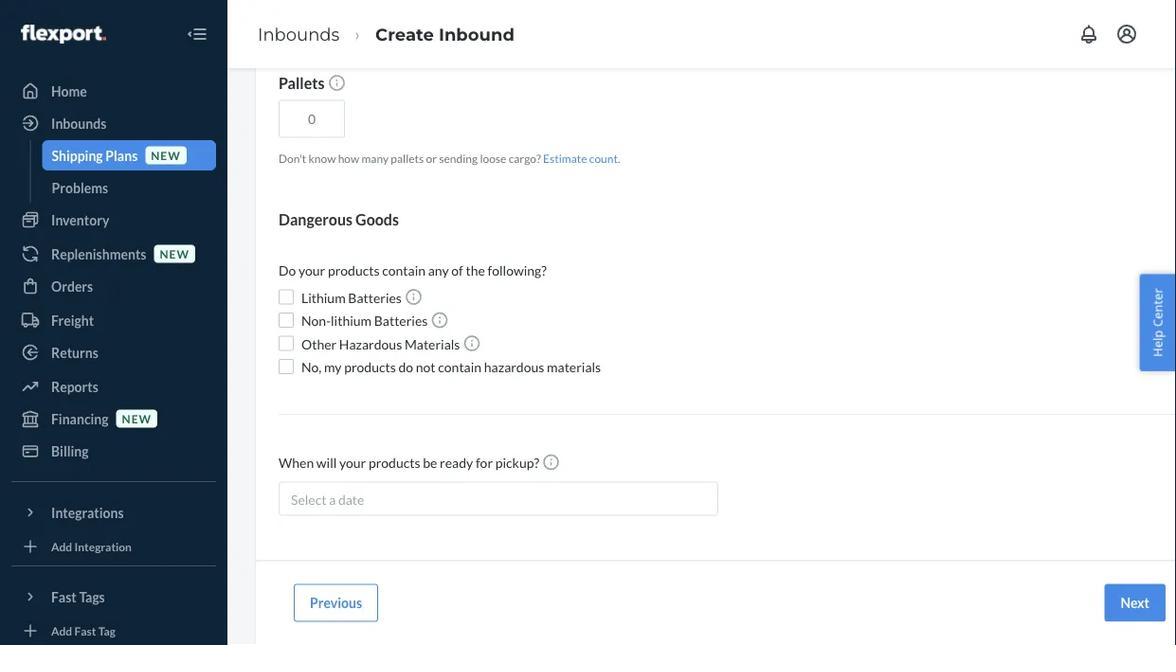 Task type: vqa. For each thing, say whether or not it's contained in the screenshot.
the leftmost "Home" 'link'
no



Task type: describe. For each thing, give the bounding box(es) containing it.
next button
[[1105, 585, 1166, 623]]

my
[[324, 359, 342, 375]]

billing
[[51, 443, 89, 459]]

estimate count button
[[543, 151, 618, 167]]

fast tags
[[51, 589, 105, 605]]

inventory link
[[11, 205, 216, 235]]

home
[[51, 83, 87, 99]]

open account menu image
[[1116, 23, 1139, 46]]

or
[[426, 152, 437, 165]]

create
[[375, 24, 434, 44]]

hazardous
[[339, 336, 402, 353]]

how
[[338, 152, 359, 165]]

lithium
[[301, 290, 346, 306]]

for
[[476, 455, 493, 471]]

dangerous
[[279, 211, 353, 229]]

new for replenishments
[[160, 247, 190, 261]]

inbound
[[439, 24, 515, 44]]

1 vertical spatial fast
[[74, 624, 96, 638]]

billing link
[[11, 436, 216, 466]]

no,
[[301, 359, 322, 375]]

don't
[[279, 152, 306, 165]]

2 vertical spatial products
[[369, 455, 421, 471]]

1 vertical spatial batteries
[[374, 313, 428, 329]]

financing
[[51, 411, 109, 427]]

estimate
[[543, 152, 587, 165]]

fast inside dropdown button
[[51, 589, 77, 605]]

0 vertical spatial your
[[299, 263, 325, 279]]

0 vertical spatial batteries
[[348, 290, 402, 306]]

new for shipping plans
[[151, 148, 181, 162]]

returns link
[[11, 337, 216, 368]]

.
[[618, 152, 620, 165]]

shipping
[[52, 147, 103, 164]]

help center button
[[1140, 274, 1177, 371]]

no, my products do not contain hazardous materials
[[301, 359, 601, 375]]

will
[[317, 455, 337, 471]]

freight link
[[11, 305, 216, 336]]

0 text field
[[279, 100, 345, 138]]

materials
[[405, 336, 460, 353]]

following?
[[488, 263, 547, 279]]

create inbound link
[[375, 24, 515, 44]]

non-
[[301, 313, 331, 329]]

goods
[[356, 211, 399, 229]]

close navigation image
[[186, 23, 209, 46]]

help center
[[1149, 288, 1166, 357]]

loose
[[480, 152, 507, 165]]

reports
[[51, 379, 98, 395]]

of
[[451, 263, 463, 279]]

other
[[301, 336, 337, 353]]

add fast tag link
[[11, 620, 216, 643]]

any
[[428, 263, 449, 279]]

next
[[1121, 596, 1150, 612]]

1 horizontal spatial your
[[339, 455, 366, 471]]

add for add integration
[[51, 540, 72, 554]]

reports link
[[11, 372, 216, 402]]

not
[[416, 359, 436, 375]]

help
[[1149, 330, 1166, 357]]

pallets
[[279, 74, 328, 92]]

flexport logo image
[[21, 25, 106, 44]]

other hazardous materials
[[301, 336, 463, 353]]

be
[[423, 455, 437, 471]]



Task type: locate. For each thing, give the bounding box(es) containing it.
add left "integration"
[[51, 540, 72, 554]]

0 vertical spatial fast
[[51, 589, 77, 605]]

0 vertical spatial add
[[51, 540, 72, 554]]

add fast tag
[[51, 624, 116, 638]]

1 horizontal spatial inbounds
[[258, 24, 340, 44]]

orders
[[51, 278, 93, 294]]

center
[[1149, 288, 1166, 327]]

products for do
[[344, 359, 396, 375]]

shipping plans
[[52, 147, 138, 164]]

contain left any
[[382, 263, 426, 279]]

batteries up 'non-lithium batteries'
[[348, 290, 402, 306]]

orders link
[[11, 271, 216, 301]]

1 vertical spatial add
[[51, 624, 72, 638]]

1 vertical spatial inbounds
[[51, 115, 106, 131]]

count
[[589, 152, 618, 165]]

add for add fast tag
[[51, 624, 72, 638]]

select
[[291, 492, 327, 508]]

0 horizontal spatial inbounds link
[[11, 108, 216, 138]]

inbounds inside breadcrumbs navigation
[[258, 24, 340, 44]]

previous
[[310, 596, 362, 612]]

do
[[279, 263, 296, 279]]

0 horizontal spatial inbounds
[[51, 115, 106, 131]]

many
[[362, 152, 389, 165]]

fast
[[51, 589, 77, 605], [74, 624, 96, 638]]

do
[[399, 359, 413, 375]]

0 horizontal spatial your
[[299, 263, 325, 279]]

tags
[[79, 589, 105, 605]]

previous button
[[294, 585, 378, 623]]

integrations button
[[11, 498, 216, 528]]

freight
[[51, 312, 94, 328]]

inbounds
[[258, 24, 340, 44], [51, 115, 106, 131]]

2 vertical spatial new
[[122, 412, 152, 426]]

products down hazardous
[[344, 359, 396, 375]]

0 vertical spatial contain
[[382, 263, 426, 279]]

1 horizontal spatial inbounds link
[[258, 24, 340, 44]]

0 vertical spatial products
[[328, 263, 380, 279]]

know
[[309, 152, 336, 165]]

home link
[[11, 76, 216, 106]]

contain
[[382, 263, 426, 279], [438, 359, 482, 375]]

0 horizontal spatial contain
[[382, 263, 426, 279]]

inbounds up shipping
[[51, 115, 106, 131]]

batteries up other hazardous materials at the left bottom
[[374, 313, 428, 329]]

batteries
[[348, 290, 402, 306], [374, 313, 428, 329]]

when
[[279, 455, 314, 471]]

inbounds link
[[258, 24, 340, 44], [11, 108, 216, 138]]

your
[[299, 263, 325, 279], [339, 455, 366, 471]]

inbounds link up pallets
[[258, 24, 340, 44]]

products up lithium batteries
[[328, 263, 380, 279]]

replenishments
[[51, 246, 146, 262]]

fast left tags
[[51, 589, 77, 605]]

date
[[338, 492, 364, 508]]

None checkbox
[[279, 290, 294, 305]]

0 vertical spatial new
[[151, 148, 181, 162]]

problems
[[52, 180, 108, 196]]

1 vertical spatial contain
[[438, 359, 482, 375]]

materials
[[547, 359, 601, 375]]

integration
[[74, 540, 132, 554]]

dangerous goods
[[279, 211, 399, 229]]

fast left tag
[[74, 624, 96, 638]]

select a date
[[291, 492, 364, 508]]

inbounds link down "home" link
[[11, 108, 216, 138]]

1 add from the top
[[51, 540, 72, 554]]

new down reports link
[[122, 412, 152, 426]]

add down fast tags
[[51, 624, 72, 638]]

hazardous
[[484, 359, 544, 375]]

the
[[466, 263, 485, 279]]

lithium
[[331, 313, 372, 329]]

inbounds link inside breadcrumbs navigation
[[258, 24, 340, 44]]

pickup?
[[496, 455, 539, 471]]

plans
[[106, 147, 138, 164]]

1 vertical spatial products
[[344, 359, 396, 375]]

products left be
[[369, 455, 421, 471]]

1 vertical spatial new
[[160, 247, 190, 261]]

your right 'will'
[[339, 455, 366, 471]]

0 vertical spatial inbounds link
[[258, 24, 340, 44]]

add integration link
[[11, 536, 216, 558]]

products for contain
[[328, 263, 380, 279]]

cargo?
[[509, 152, 541, 165]]

when will your products be ready for pickup?
[[279, 455, 542, 471]]

ready
[[440, 455, 473, 471]]

don't know how many pallets or sending loose cargo? estimate count .
[[279, 152, 620, 165]]

tag
[[98, 624, 116, 638]]

pallets
[[391, 152, 424, 165]]

new right plans
[[151, 148, 181, 162]]

non-lithium batteries
[[301, 313, 430, 329]]

1 vertical spatial your
[[339, 455, 366, 471]]

inbounds up pallets
[[258, 24, 340, 44]]

lithium batteries
[[301, 290, 404, 306]]

returns
[[51, 345, 98, 361]]

contain right not
[[438, 359, 482, 375]]

problems link
[[42, 173, 216, 203]]

1 vertical spatial inbounds link
[[11, 108, 216, 138]]

inventory
[[51, 212, 109, 228]]

your right do
[[299, 263, 325, 279]]

integrations
[[51, 505, 124, 521]]

new for financing
[[122, 412, 152, 426]]

2 add from the top
[[51, 624, 72, 638]]

1 horizontal spatial contain
[[438, 359, 482, 375]]

add
[[51, 540, 72, 554], [51, 624, 72, 638]]

None checkbox
[[279, 313, 294, 329], [279, 337, 294, 352], [279, 360, 294, 375], [279, 313, 294, 329], [279, 337, 294, 352], [279, 360, 294, 375]]

0 vertical spatial inbounds
[[258, 24, 340, 44]]

new up orders "link"
[[160, 247, 190, 261]]

fast tags button
[[11, 582, 216, 612]]

add integration
[[51, 540, 132, 554]]

open notifications image
[[1078, 23, 1101, 46]]

create inbound
[[375, 24, 515, 44]]

sending
[[439, 152, 478, 165]]

do your products contain any of the following?
[[279, 263, 547, 279]]

new
[[151, 148, 181, 162], [160, 247, 190, 261], [122, 412, 152, 426]]

breadcrumbs navigation
[[243, 7, 530, 62]]

a
[[329, 492, 336, 508]]



